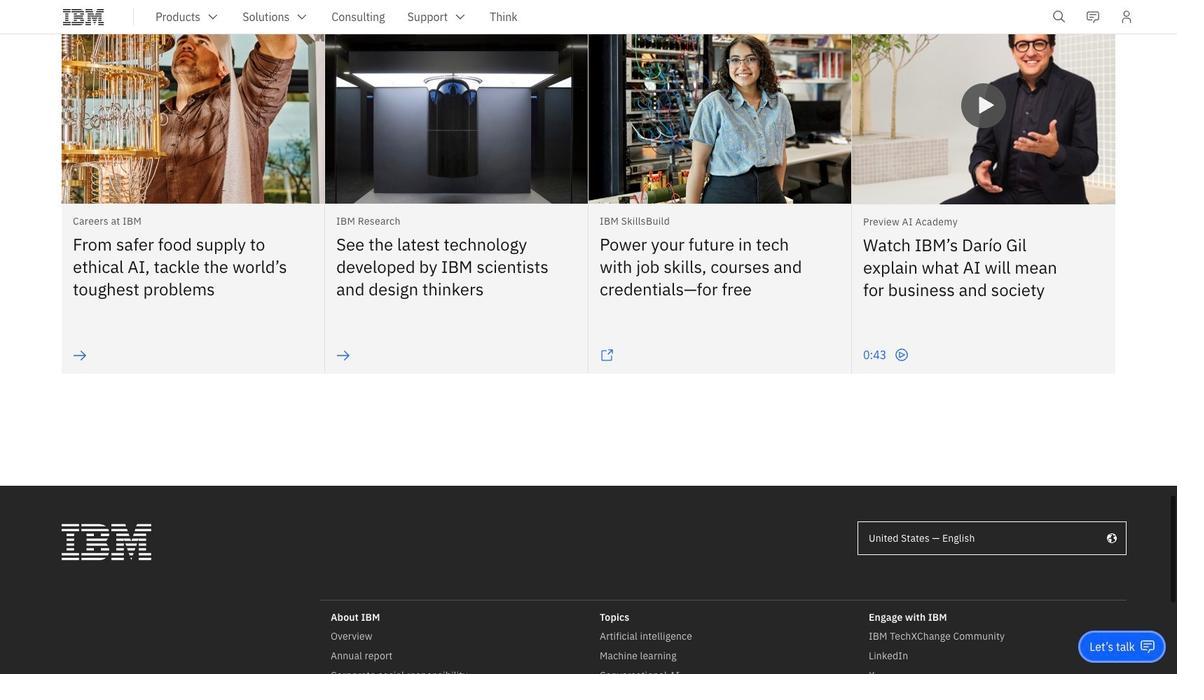 Task type: locate. For each thing, give the bounding box(es) containing it.
let's talk element
[[1090, 640, 1135, 655]]



